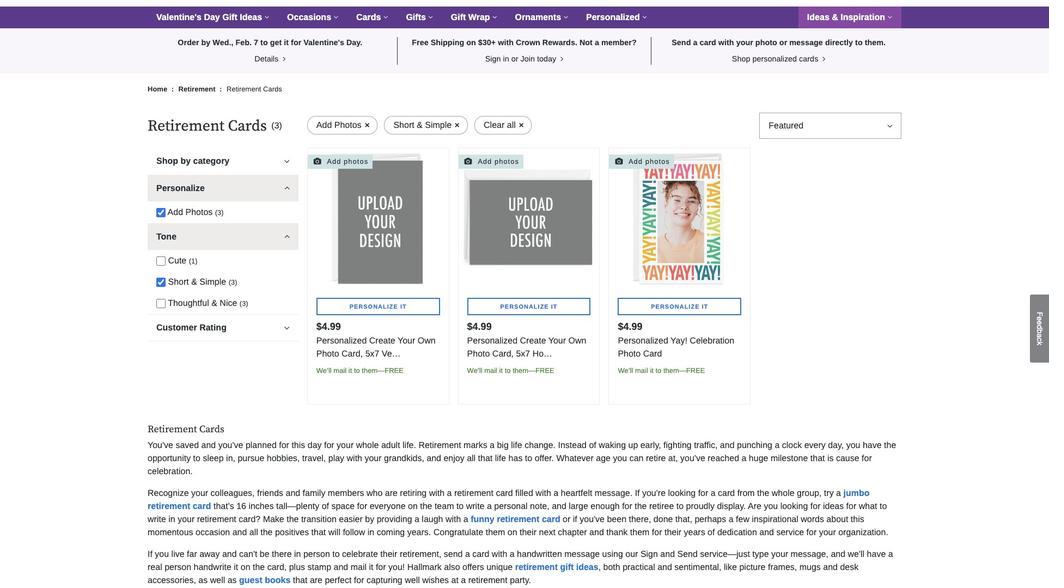 Task type: vqa. For each thing, say whether or not it's contained in the screenshot.


Task type: describe. For each thing, give the bounding box(es) containing it.
and right practical
[[658, 563, 672, 572]]

, both practical and sentimental, like picture frames, mugs and desk accessories, as well as
[[148, 563, 859, 585]]

by for order
[[201, 38, 211, 47]]

fighting
[[664, 441, 692, 450]]

this inside retirement cards you've saved and you've planned for this day for your whole adult life. retirement marks a big life change. instead of waking up early, fighting traffic, and punching a clock every day, you have the opportunity to sleep in, pursue hobbies, travel, play with your grandkids, and enjoy all that life has to offer. whatever age you can retire at, you've reached a huge milestone that is cause for celebration.
[[292, 441, 305, 450]]

retirement gift ideas
[[515, 563, 599, 572]]

been
[[607, 515, 627, 524]]

day
[[308, 441, 322, 450]]

tone
[[156, 232, 177, 241]]

card inside the if you live far away and can't be there in person to celebrate their retirement, send a card with a handwritten message using our sign and send service—just type your message, and we'll have a real person handwrite it on the card, plus stamp and mail it for you! hallmark also offers unique
[[473, 550, 490, 559]]

space
[[332, 502, 355, 511]]

stamp
[[308, 563, 331, 572]]

handwritten
[[517, 550, 562, 559]]

simple for short & simple
[[425, 121, 452, 130]]

photo for $4.99 personalized create your own photo card, 5x7 ho…
[[467, 349, 490, 359]]

frames,
[[768, 563, 798, 572]]

today
[[537, 54, 557, 63]]

we'll for $4.99 personalized create your own photo card, 5x7 ve…
[[317, 367, 332, 375]]

0 vertical spatial write
[[466, 502, 485, 511]]

cards inside menu bar
[[356, 13, 381, 22]]

0 horizontal spatial sign
[[485, 54, 501, 63]]

angle down image inside tone tab
[[284, 233, 290, 241]]

congratulate
[[434, 528, 484, 537]]

tab list inside retirement cards main content
[[148, 148, 299, 342]]

your down adult at left
[[365, 454, 382, 463]]

d
[[1036, 325, 1045, 330]]

for right the day
[[324, 441, 334, 450]]

personalized for $4.99 personalized create your own photo card, 5x7 ve…
[[317, 336, 367, 346]]

everyone
[[370, 502, 406, 511]]

display.
[[717, 502, 746, 511]]

personalize for $4.99 personalized create your own photo card, 5x7 ve…
[[350, 304, 398, 310]]

have inside the if you live far away and can't be there in person to celebrate their retirement, send a card with a handwritten message using our sign and send service—just type your message, and we'll have a real person handwrite it on the card, plus stamp and mail it for you! hallmark also offers unique
[[867, 550, 886, 559]]

using
[[603, 550, 623, 559]]

retiring
[[400, 489, 427, 498]]

menu bar containing valentine's day gift ideas
[[148, 7, 902, 28]]

article containing tone
[[148, 223, 299, 314]]

cards link
[[348, 7, 398, 28]]

1 horizontal spatial person
[[304, 550, 330, 559]]

and up reached
[[720, 441, 735, 450]]

day.
[[347, 38, 363, 47]]

photos for add photos (3)
[[186, 208, 213, 217]]

simple for short & simple (3)
[[200, 277, 226, 287]]

to right team
[[457, 502, 464, 511]]

all inside or if you've been there, done that, perhaps a few inspirational words about this momentous occasion and all the positives that will follow in coming years. congratulate them on their next chapter and thank them for their years of dedication and service for your organization.
[[249, 528, 258, 537]]

and left enjoy
[[427, 454, 441, 463]]

real
[[148, 563, 162, 572]]

1 e from the top
[[1036, 317, 1045, 321]]

and up tall—plenty
[[286, 489, 300, 498]]

0 vertical spatial are
[[385, 489, 398, 498]]

c
[[1036, 338, 1045, 342]]

day,
[[829, 441, 844, 450]]

saved
[[176, 441, 199, 450]]

0 horizontal spatial you've
[[218, 441, 243, 450]]

it right handwrite
[[234, 563, 238, 572]]

to left them.
[[856, 38, 863, 47]]

retirement gift ideas link
[[515, 563, 599, 572]]

in inside the if you live far away and can't be there in person to celebrate their retirement, send a card with a handwritten message using our sign and send service—just type your message, and we'll have a real person handwrite it on the card, plus stamp and mail it for you! hallmark also offers unique
[[294, 550, 301, 559]]

retire
[[646, 454, 666, 463]]

jumbo retirement card
[[148, 489, 870, 511]]

photos for add photos
[[334, 121, 362, 130]]

icon image for shop personalized cards
[[821, 55, 826, 63]]

you inside that's 16 inches tall—plenty of space for everyone on the team to write a personal note, and large enough for the retiree to proudly display. are you looking for ideas for what to write in your retirement card? make the transition easier by providing a laugh with a
[[764, 502, 778, 511]]

we'll for $4.99 personalized create your own photo card, 5x7 ho…
[[467, 367, 483, 375]]

1 gift from the left
[[222, 13, 237, 22]]

dedication
[[718, 528, 757, 537]]

0 vertical spatial looking
[[668, 489, 696, 498]]

retirement up funny in the left bottom of the page
[[454, 489, 494, 498]]

in inside or if you've been there, done that, perhaps a few inspirational words about this momentous occasion and all the positives that will follow in coming years. congratulate them on their next chapter and thank them for their years of dedication and service for your organization.
[[368, 528, 375, 537]]

the up laugh
[[420, 502, 432, 511]]

it down personalized create your own photo card, 5x7 ve… link
[[349, 367, 352, 375]]

3 $4.99 article from the left
[[609, 148, 751, 405]]

retirement up enjoy
[[419, 441, 461, 450]]

icon image for sign in or join today
[[559, 55, 564, 63]]

to down card
[[656, 367, 662, 375]]

retirement down unique
[[469, 576, 508, 585]]

from
[[738, 489, 755, 498]]

you've
[[148, 441, 173, 450]]

wrap
[[469, 13, 490, 22]]

change.
[[525, 441, 556, 450]]

shop for shop by category
[[156, 156, 178, 166]]

all inside retirement cards you've saved and you've planned for this day for your whole adult life. retirement marks a big life change. instead of waking up early, fighting traffic, and punching a clock every day, you have the opportunity to sleep in, pursue hobbies, travel, play with your grandkids, and enjoy all that life has to offer. whatever age you can retire at, you've reached a huge milestone that is cause for celebration.
[[467, 454, 476, 463]]

for up the hobbies,
[[279, 441, 289, 450]]

1 vertical spatial are
[[310, 576, 323, 585]]

0 vertical spatial send
[[672, 38, 691, 47]]

tall—plenty
[[276, 502, 319, 511]]

friends
[[257, 489, 283, 498]]

we'll mail it to them—free for $4.99 personalized create your own photo card, 5x7 ho…
[[467, 367, 555, 375]]

hobbies,
[[267, 454, 300, 463]]

retirement cards section
[[148, 113, 299, 405]]

k
[[1036, 342, 1045, 346]]

if inside the if you live far away and can't be there in person to celebrate their retirement, send a card with a handwritten message using our sign and send service—just type your message, and we'll have a real person handwrite it on the card, plus stamp and mail it for you! hallmark also offers unique
[[148, 550, 153, 559]]

retirement link
[[179, 85, 218, 93]]

member?
[[602, 38, 637, 47]]

$4.99 personalized yay! celebration photo card
[[618, 322, 735, 359]]

f
[[1036, 312, 1045, 317]]

2 as from the left
[[228, 576, 237, 585]]

looking inside that's 16 inches tall—plenty of space for everyone on the team to write a personal note, and large enough for the retiree to proudly display. are you looking for ideas for what to write in your retirement card? make the transition easier by providing a laugh with a
[[781, 502, 808, 511]]

banner containing valentine's day gift ideas
[[0, 0, 1050, 28]]

$4.99 personalized create your own photo card, 5x7 ve…
[[317, 322, 436, 359]]

members
[[328, 489, 364, 498]]

follow
[[343, 528, 365, 537]]

shipping
[[431, 38, 464, 47]]

guest
[[239, 576, 263, 585]]

valentine's day gift ideas link
[[148, 7, 279, 28]]

if
[[573, 515, 578, 524]]

it down card
[[650, 367, 654, 375]]

5x7 for $4.99 personalized create your own photo card, 5x7 ho…
[[516, 349, 530, 359]]

picture
[[740, 563, 766, 572]]

a inside or if you've been there, done that, perhaps a few inspirational words about this momentous occasion and all the positives that will follow in coming years. congratulate them on their next chapter and thank them for their years of dedication and service for your organization.
[[729, 515, 734, 524]]

clock
[[782, 441, 802, 450]]

it for $4.99 personalized yay! celebration photo card
[[702, 304, 709, 310]]

with up note,
[[536, 489, 551, 498]]

nice
[[220, 299, 237, 308]]

for up proudly
[[699, 489, 709, 498]]

clear all
[[484, 121, 518, 130]]

icon image for details
[[281, 55, 286, 63]]

it for $4.99 personalized create your own photo card, 5x7 ho…
[[551, 304, 558, 310]]

customer rating tab
[[148, 314, 299, 341]]

0 vertical spatial or
[[780, 38, 788, 47]]

planned
[[246, 441, 277, 450]]

for right 'cause'
[[862, 454, 872, 463]]

for up "been"
[[622, 502, 633, 511]]

short & simple
[[394, 121, 454, 130]]

article containing personalize
[[148, 175, 299, 223]]

retirement for retirement cards (3)
[[148, 117, 225, 136]]

to down personalized create your own photo card, 5x7 ve… link
[[354, 367, 360, 375]]

sentimental,
[[675, 563, 722, 572]]

card, for $4.99 personalized create your own photo card, 5x7 ve…
[[342, 349, 363, 359]]

shop for shop personalized cards
[[732, 54, 751, 63]]

we'll mail it to them—free for $4.99 personalized yay! celebration photo card
[[618, 367, 706, 375]]

this inside or if you've been there, done that, perhaps a few inspirational words about this momentous occasion and all the positives that will follow in coming years. congratulate them on their next chapter and thank them for their years of dedication and service for your organization.
[[851, 515, 865, 524]]

1 vertical spatial whole
[[772, 489, 795, 498]]

1 vertical spatial you've
[[681, 454, 706, 463]]

to inside the if you live far away and can't be there in person to celebrate their retirement, send a card with a handwritten message using our sign and send service—just type your message, and we'll have a real person handwrite it on the card, plus stamp and mail it for you! hallmark also offers unique
[[333, 550, 340, 559]]

retirement down personal
[[497, 515, 540, 524]]

your right recognize
[[191, 489, 208, 498]]

2 them from the left
[[630, 528, 650, 537]]

sign inside the if you live far away and can't be there in person to celebrate their retirement, send a card with a handwritten message using our sign and send service—just type your message, and we'll have a real person handwrite it on the card, plus stamp and mail it for you! hallmark also offers unique
[[641, 550, 658, 559]]

for down done
[[652, 528, 662, 537]]

pursue
[[238, 454, 265, 463]]

and left can't
[[222, 550, 237, 559]]

valentine's inside menu bar
[[156, 13, 202, 22]]

retirement inside that's 16 inches tall—plenty of space for everyone on the team to write a personal note, and large enough for the retiree to proudly display. are you looking for ideas for what to write in your retirement card? make the transition easier by providing a laugh with a
[[197, 515, 236, 524]]

2 e from the top
[[1036, 321, 1045, 325]]

and up sleep
[[201, 441, 216, 450]]

for right perfect
[[354, 576, 364, 585]]

on inside that's 16 inches tall—plenty of space for everyone on the team to write a personal note, and large enough for the retiree to proudly display. are you looking for ideas for what to write in your retirement card? make the transition easier by providing a laugh with a
[[408, 502, 418, 511]]

create for $4.99 personalized create your own photo card, 5x7 ho…
[[520, 336, 546, 346]]

to right what
[[880, 502, 887, 511]]

1 vertical spatial write
[[148, 515, 166, 524]]

$4.99 for $4.99 personalized create your own photo card, 5x7 ho…
[[467, 322, 492, 332]]

2 gift from the left
[[451, 13, 466, 22]]

personalized link
[[578, 7, 657, 28]]

mail for $4.99 personalized yay! celebration photo card
[[635, 367, 648, 375]]

retirement for retirement cards
[[227, 85, 261, 93]]

it down celebrate
[[369, 563, 374, 572]]

has
[[509, 454, 523, 463]]

the up positives
[[287, 515, 299, 524]]

and down card?
[[233, 528, 247, 537]]

add photos button
[[307, 116, 378, 135]]

personalize inside tab
[[156, 184, 205, 193]]

with left the photo
[[719, 38, 734, 47]]

shop by category
[[156, 156, 230, 166]]

of inside or if you've been there, done that, perhaps a few inspirational words about this momentous occasion and all the positives that will follow in coming years. congratulate them on their next chapter and thank them for their years of dedication and service for your organization.
[[708, 528, 715, 537]]

personalized create your own photo card, 5x7 ho… link
[[467, 335, 591, 361]]

there
[[272, 550, 292, 559]]

0 horizontal spatial life
[[495, 454, 506, 463]]

reached
[[708, 454, 740, 463]]

or inside or if you've been there, done that, perhaps a few inspirational words about this momentous occasion and all the positives that will follow in coming years. congratulate them on their next chapter and thank them for their years of dedication and service for your organization.
[[563, 515, 571, 524]]

1 them from the left
[[486, 528, 505, 537]]

and down inspirational
[[760, 528, 774, 537]]

1 vertical spatial person
[[165, 563, 191, 572]]

jumbo retirement card link
[[148, 489, 870, 511]]

& for ideas & inspiration
[[832, 13, 839, 22]]

1 horizontal spatial if
[[635, 489, 640, 498]]

the up are
[[758, 489, 770, 498]]

on left $30+
[[467, 38, 476, 47]]

photo for $4.99 personalized create your own photo card, 5x7 ve…
[[317, 349, 339, 359]]

and left thank
[[590, 528, 604, 537]]

that down marks
[[478, 454, 493, 463]]

recognize
[[148, 489, 189, 498]]

personalize for $4.99 personalized create your own photo card, 5x7 ho…
[[501, 304, 549, 310]]

personalize tab
[[148, 175, 299, 202]]

by for shop
[[181, 156, 191, 166]]

and up the desk
[[831, 550, 846, 559]]

play
[[329, 454, 345, 463]]

shop by category tab
[[148, 148, 299, 174]]

1 $4.99 article from the left
[[307, 148, 449, 405]]

offers
[[463, 563, 484, 572]]

retirement down 'handwritten'
[[515, 563, 558, 572]]

2 $4.99 article from the left
[[458, 148, 600, 405]]

day
[[204, 13, 220, 22]]

with right $30+
[[498, 38, 514, 47]]

retirement cards (3)
[[148, 117, 282, 136]]

if you live far away and can't be there in person to celebrate their retirement, send a card with a handwritten message using our sign and send service—just type your message, and we'll have a real person handwrite it on the card, plus stamp and mail it for you! hallmark also offers unique
[[148, 550, 894, 572]]

personalized
[[753, 54, 797, 63]]

for up words
[[811, 502, 821, 511]]

valentine's day gift ideas
[[156, 13, 262, 22]]

and up the sentimental,
[[661, 550, 675, 559]]

Thoughtful & Nice checkbox
[[156, 299, 166, 309]]

send
[[444, 550, 463, 559]]

easier
[[339, 515, 363, 524]]

free shipping on $30+ with crown rewards. not a member?
[[412, 38, 637, 47]]

ideas & inspiration link
[[799, 7, 902, 28]]

crown
[[516, 38, 541, 47]]

to right 7
[[261, 38, 268, 47]]

& for thoughtful & nice (3)
[[212, 299, 217, 308]]

Add Photos checkbox
[[156, 208, 166, 218]]

0 vertical spatial message
[[790, 38, 823, 47]]

ideas inside valentine's day gift ideas link
[[240, 13, 262, 22]]

there,
[[629, 515, 651, 524]]

valentine's inside retirement cards main content
[[304, 38, 344, 47]]

own for $4.99 personalized create your own photo card, 5x7 ho…
[[569, 336, 587, 346]]

to right has
[[525, 454, 533, 463]]

the inside retirement cards you've saved and you've planned for this day for your whole adult life. retirement marks a big life change. instead of waking up early, fighting traffic, and punching a clock every day, you have the opportunity to sleep in, pursue hobbies, travel, play with your grandkids, and enjoy all that life has to offer. whatever age you can retire at, you've reached a huge milestone that is cause for celebration.
[[885, 441, 897, 450]]

milestone
[[771, 454, 808, 463]]

on inside the if you live far away and can't be there in person to celebrate their retirement, send a card with a handwritten message using our sign and send service—just type your message, and we'll have a real person handwrite it on the card, plus stamp and mail it for you! hallmark also offers unique
[[241, 563, 250, 572]]

well inside , both practical and sentimental, like picture frames, mugs and desk accessories, as well as
[[210, 576, 225, 585]]

away
[[200, 550, 220, 559]]

cards for retirement cards you've saved and you've planned for this day for your whole adult life. retirement marks a big life change. instead of waking up early, fighting traffic, and punching a clock every day, you have the opportunity to sleep in, pursue hobbies, travel, play with your grandkids, and enjoy all that life has to offer. whatever age you can retire at, you've reached a huge milestone that is cause for celebration.
[[199, 423, 224, 436]]

we'll for $4.99 personalized yay! celebration photo card
[[618, 367, 633, 375]]

what
[[859, 502, 878, 511]]

with inside retirement cards you've saved and you've planned for this day for your whole adult life. retirement marks a big life change. instead of waking up early, fighting traffic, and punching a clock every day, you have the opportunity to sleep in, pursue hobbies, travel, play with your grandkids, and enjoy all that life has to offer. whatever age you can retire at, you've reached a huge milestone that is cause for celebration.
[[347, 454, 362, 463]]

occasion
[[196, 528, 230, 537]]

in,
[[226, 454, 235, 463]]

order
[[178, 38, 199, 47]]

also
[[444, 563, 460, 572]]

1 horizontal spatial their
[[520, 528, 537, 537]]

to down saved
[[193, 454, 201, 463]]

group,
[[797, 489, 822, 498]]

for up easier
[[357, 502, 367, 511]]

card, for $4.99 personalized create your own photo card, 5x7 ho…
[[493, 349, 514, 359]]

it down personalized create your own photo card, 5x7 ho… 'link'
[[500, 367, 503, 375]]

accessories,
[[148, 576, 196, 585]]

your left the photo
[[737, 38, 754, 47]]

personalize it for $4.99 personalized create your own photo card, 5x7 ho…
[[501, 304, 558, 310]]

to up that,
[[677, 502, 684, 511]]



Task type: locate. For each thing, give the bounding box(es) containing it.
personalize up $4.99 personalized yay! celebration photo card
[[651, 304, 700, 310]]

with inside that's 16 inches tall—plenty of space for everyone on the team to write a personal note, and large enough for the retiree to proudly display. are you looking for ideas for what to write in your retirement card? make the transition easier by providing a laugh with a
[[446, 515, 461, 524]]

mail down celebrate
[[351, 563, 367, 572]]

filled
[[516, 489, 533, 498]]

0 horizontal spatial shop
[[156, 156, 178, 166]]

1 horizontal spatial icon image
[[559, 55, 564, 63]]

0 horizontal spatial as
[[199, 576, 208, 585]]

icon image
[[281, 55, 286, 63], [559, 55, 564, 63], [821, 55, 826, 63]]

cute
[[168, 256, 187, 265]]

this
[[292, 441, 305, 450], [851, 515, 865, 524]]

it for $4.99 personalized create your own photo card, 5x7 ve…
[[401, 304, 407, 310]]

1 personalize it from the left
[[350, 304, 407, 310]]

1 own from the left
[[418, 336, 436, 346]]

your up frames,
[[772, 550, 789, 559]]

handwrite
[[194, 563, 232, 572]]

retirement,
[[400, 550, 442, 559]]

retirement cards banner
[[148, 117, 299, 136]]

your inside or if you've been there, done that, perhaps a few inspirational words about this momentous occasion and all the positives that will follow in coming years. congratulate them on their next chapter and thank them for their years of dedication and service for your organization.
[[819, 528, 836, 537]]

them down there,
[[630, 528, 650, 537]]

2 own from the left
[[569, 336, 587, 346]]

sign down $30+
[[485, 54, 501, 63]]

and left the desk
[[824, 563, 838, 572]]

photo inside $4.99 personalized create your own photo card, 5x7 ve…
[[317, 349, 339, 359]]

and up perfect
[[334, 563, 348, 572]]

applied product filters element
[[307, 113, 753, 139]]

simple inside "button"
[[425, 121, 452, 130]]

get
[[270, 38, 282, 47]]

0 horizontal spatial by
[[181, 156, 191, 166]]

0 horizontal spatial icon image
[[281, 55, 286, 63]]

in right follow at the bottom left of page
[[368, 528, 375, 537]]

angle down image
[[284, 324, 290, 332]]

3 $4.99 from the left
[[618, 322, 643, 332]]

and right note,
[[552, 502, 567, 511]]

1 horizontal spatial short
[[394, 121, 415, 130]]

personalized for $4.99 personalized yay! celebration photo card
[[618, 336, 669, 346]]

3 photo from the left
[[618, 349, 641, 359]]

message inside the if you live far away and can't be there in person to celebrate their retirement, send a card with a handwritten message using our sign and send service—just type your message, and we'll have a real person handwrite it on the card, plus stamp and mail it for you! hallmark also offers unique
[[565, 550, 600, 559]]

$4.99 up the personalized yay! celebration photo card link at the bottom right of page
[[618, 322, 643, 332]]

1 vertical spatial or
[[512, 54, 519, 63]]

yay!
[[671, 336, 688, 346]]

whole inside retirement cards you've saved and you've planned for this day for your whole adult life. retirement marks a big life change. instead of waking up early, fighting traffic, and punching a clock every day, you have the opportunity to sleep in, pursue hobbies, travel, play with your grandkids, and enjoy all that life has to offer. whatever age you can retire at, you've reached a huge milestone that is cause for celebration.
[[356, 441, 379, 450]]

add inside retirement cards section
[[168, 208, 183, 217]]

valentine's up order
[[156, 13, 202, 22]]

$30+
[[478, 38, 496, 47]]

by left wed.,
[[201, 38, 211, 47]]

in
[[503, 54, 509, 63], [169, 515, 175, 524], [368, 528, 375, 537], [294, 550, 301, 559]]

join
[[521, 54, 535, 63]]

1 card, from the left
[[342, 349, 363, 359]]

angle down image for retirement cards
[[284, 157, 290, 166]]

2 horizontal spatial we'll mail it to them—free
[[618, 367, 706, 375]]

2 your from the left
[[549, 336, 566, 346]]

short
[[394, 121, 415, 130], [168, 277, 189, 287]]

photos inside add photos button
[[334, 121, 362, 130]]

cards
[[800, 54, 819, 63]]

2 personalize it from the left
[[501, 304, 558, 310]]

3 we'll mail it to them—free from the left
[[618, 367, 706, 375]]

personalized inside $4.99 personalized create your own photo card, 5x7 ve…
[[317, 336, 367, 346]]

ideas & inspiration
[[808, 13, 886, 22]]

them down funny in the left bottom of the page
[[486, 528, 505, 537]]

their inside the if you live far away and can't be there in person to celebrate their retirement, send a card with a handwritten message using our sign and send service—just type your message, and we'll have a real person handwrite it on the card, plus stamp and mail it for you! hallmark also offers unique
[[381, 550, 398, 559]]

3 icon image from the left
[[821, 55, 826, 63]]

banner
[[0, 0, 1050, 28]]

(1)
[[189, 257, 198, 265]]

for down words
[[807, 528, 817, 537]]

1 horizontal spatial $4.99
[[467, 322, 492, 332]]

photo inside $4.99 personalized create your own photo card, 5x7 ho…
[[467, 349, 490, 359]]

2 horizontal spatial icon image
[[821, 55, 826, 63]]

0 horizontal spatial 5x7
[[365, 349, 380, 359]]

write up the momentous
[[148, 515, 166, 524]]

1 create from the left
[[369, 336, 396, 346]]

0 horizontal spatial write
[[148, 515, 166, 524]]

positives
[[275, 528, 309, 537]]

enough
[[591, 502, 620, 511]]

angle down image
[[284, 157, 290, 166], [284, 184, 290, 193], [284, 233, 290, 241]]

2 vertical spatial of
[[708, 528, 715, 537]]

2 horizontal spatial it
[[702, 304, 709, 310]]

in up plus
[[294, 550, 301, 559]]

them—free for $4.99 personalized create your own photo card, 5x7 ho…
[[513, 367, 555, 375]]

own for $4.99 personalized create your own photo card, 5x7 ve…
[[418, 336, 436, 346]]

mail for $4.99 personalized create your own photo card, 5x7 ve…
[[334, 367, 347, 375]]

1 photo from the left
[[317, 349, 339, 359]]

0 vertical spatial whole
[[356, 441, 379, 450]]

in left join
[[503, 54, 509, 63]]

we'll mail it to them—free for $4.99 personalized create your own photo card, 5x7 ve…
[[317, 367, 404, 375]]

retirement down the details
[[227, 85, 261, 93]]

we'll
[[848, 550, 865, 559]]

1 horizontal spatial ideas
[[823, 502, 844, 511]]

1 vertical spatial this
[[851, 515, 865, 524]]

and
[[201, 441, 216, 450], [720, 441, 735, 450], [427, 454, 441, 463], [286, 489, 300, 498], [552, 502, 567, 511], [233, 528, 247, 537], [590, 528, 604, 537], [760, 528, 774, 537], [222, 550, 237, 559], [661, 550, 675, 559], [831, 550, 846, 559], [334, 563, 348, 572], [658, 563, 672, 572], [824, 563, 838, 572]]

1 horizontal spatial photo
[[467, 349, 490, 359]]

the inside the if you live far away and can't be there in person to celebrate their retirement, send a card with a handwritten message using our sign and send service—just type your message, and we'll have a real person handwrite it on the card, plus stamp and mail it for you! hallmark also offers unique
[[253, 563, 265, 572]]

well down handwrite
[[210, 576, 225, 585]]

0 vertical spatial have
[[863, 441, 882, 450]]

3 personalize it from the left
[[651, 304, 709, 310]]

can
[[630, 454, 644, 463]]

or if you've been there, done that, perhaps a few inspirational words about this momentous occasion and all the positives that will follow in coming years. congratulate them on their next chapter and thank them for their years of dedication and service for your organization.
[[148, 515, 889, 537]]

photos inside article
[[186, 208, 213, 217]]

thoughtful & nice (3)
[[168, 299, 248, 308]]

for down the jumbo
[[847, 502, 857, 511]]

if left you're
[[635, 489, 640, 498]]

for inside the if you live far away and can't be there in person to celebrate their retirement, send a card with a handwritten message using our sign and send service—just type your message, and we'll have a real person handwrite it on the card, plus stamp and mail it for you! hallmark also offers unique
[[376, 563, 386, 572]]

1 horizontal spatial them
[[630, 528, 650, 537]]

for up capturing
[[376, 563, 386, 572]]

& for short & simple (3)
[[191, 277, 197, 287]]

of up transition
[[322, 502, 329, 511]]

5x7 inside $4.99 personalized create your own photo card, 5x7 ho…
[[516, 349, 530, 359]]

retirement for retirement
[[179, 85, 216, 93]]

personalize it link up $4.99 personalized create your own photo card, 5x7 ho…
[[467, 298, 591, 316]]

1 vertical spatial message
[[565, 550, 600, 559]]

gift
[[222, 13, 237, 22], [451, 13, 466, 22]]

5x7 inside $4.99 personalized create your own photo card, 5x7 ve…
[[365, 349, 380, 359]]

$4.99 inside $4.99 personalized create your own photo card, 5x7 ve…
[[317, 322, 341, 332]]

2 photo from the left
[[467, 349, 490, 359]]

a inside button
[[1036, 334, 1045, 338]]

0 horizontal spatial person
[[165, 563, 191, 572]]

0 horizontal spatial are
[[310, 576, 323, 585]]

free
[[412, 38, 429, 47]]

of
[[589, 441, 597, 450], [322, 502, 329, 511], [708, 528, 715, 537]]

category
[[193, 156, 230, 166]]

retirement right "home" "link"
[[179, 85, 216, 93]]

ideas inside ideas & inspiration link
[[808, 13, 830, 22]]

0 horizontal spatial card,
[[342, 349, 363, 359]]

photo inside $4.99 personalized yay! celebration photo card
[[618, 349, 641, 359]]

them—free for $4.99 personalized create your own photo card, 5x7 ve…
[[362, 367, 404, 375]]

your inside $4.99 personalized create your own photo card, 5x7 ve…
[[398, 336, 415, 346]]

are down stamp at the bottom of page
[[310, 576, 323, 585]]

retirement down recognize
[[148, 502, 190, 511]]

in inside that's 16 inches tall—plenty of space for everyone on the team to write a personal note, and large enough for the retiree to proudly display. are you looking for ideas for what to write in your retirement card? make the transition easier by providing a laugh with a
[[169, 515, 175, 524]]

jumbo
[[844, 489, 870, 498]]

them—free for $4.99 personalized yay! celebration photo card
[[664, 367, 706, 375]]

or left join
[[512, 54, 519, 63]]

your inside $4.99 personalized create your own photo card, 5x7 ho…
[[549, 336, 566, 346]]

your inside that's 16 inches tall—plenty of space for everyone on the team to write a personal note, and large enough for the retiree to proudly display. are you looking for ideas for what to write in your retirement card? make the transition easier by providing a laugh with a
[[178, 515, 195, 524]]

ideas up about on the bottom right
[[823, 502, 844, 511]]

we'll mail it to them—free down personalized create your own photo card, 5x7 ve… link
[[317, 367, 404, 375]]

3 we'll from the left
[[618, 367, 633, 375]]

create inside $4.99 personalized create your own photo card, 5x7 ho…
[[520, 336, 546, 346]]

& for short & simple
[[417, 121, 423, 130]]

icon image right today
[[559, 55, 564, 63]]

1 vertical spatial have
[[867, 550, 886, 559]]

0 horizontal spatial valentine's
[[156, 13, 202, 22]]

0 horizontal spatial your
[[398, 336, 415, 346]]

sign in or join today
[[485, 54, 559, 63]]

all down card?
[[249, 528, 258, 537]]

1 ideas from the left
[[240, 13, 262, 22]]

cards down the retirement cards
[[228, 117, 267, 136]]

personalize it link for $4.99 personalized yay! celebration photo card
[[618, 298, 742, 316]]

whole left group,
[[772, 489, 795, 498]]

with up team
[[429, 489, 445, 498]]

by inside that's 16 inches tall—plenty of space for everyone on the team to write a personal note, and large enough for the retiree to proudly display. are you looking for ideas for what to write in your retirement card? make the transition easier by providing a laugh with a
[[365, 515, 375, 524]]

life
[[511, 441, 522, 450], [495, 454, 506, 463]]

2 icon image from the left
[[559, 55, 564, 63]]

1 horizontal spatial gift
[[451, 13, 466, 22]]

personalized yay! celebration photo card, image
[[610, 148, 751, 289], [610, 148, 751, 289]]

the inside or if you've been there, done that, perhaps a few inspirational words about this momentous occasion and all the positives that will follow in coming years. congratulate them on their next chapter and thank them for their years of dedication and service for your organization.
[[261, 528, 273, 537]]

article
[[148, 175, 299, 223], [148, 223, 299, 314]]

wed.,
[[213, 38, 234, 47]]

(3) up nice
[[229, 278, 237, 287]]

2 it from the left
[[551, 304, 558, 310]]

it right get
[[284, 38, 289, 47]]

cards for retirement cards
[[263, 85, 282, 93]]

0 vertical spatial all
[[507, 121, 516, 130]]

3 angle down image from the top
[[284, 233, 290, 241]]

shop personalized cards
[[732, 54, 821, 63]]

2 horizontal spatial personalize it
[[651, 304, 709, 310]]

cards for retirement cards (3)
[[228, 117, 267, 136]]

(3) up tone tab
[[215, 209, 224, 217]]

1 horizontal spatial we'll
[[467, 367, 483, 375]]

will
[[328, 528, 341, 537]]

product list element
[[307, 148, 902, 405]]

personalize it link for $4.99 personalized create your own photo card, 5x7 ho…
[[467, 298, 591, 316]]

your up play
[[337, 441, 354, 450]]

create inside $4.99 personalized create your own photo card, 5x7 ve…
[[369, 336, 396, 346]]

cards down the details
[[263, 85, 282, 93]]

1 horizontal spatial are
[[385, 489, 398, 498]]

1 horizontal spatial sign
[[641, 550, 658, 559]]

organization.
[[839, 528, 889, 537]]

1 it from the left
[[401, 304, 407, 310]]

to down personalized create your own photo card, 5x7 ho… 'link'
[[505, 367, 511, 375]]

2 well from the left
[[405, 576, 420, 585]]

2 personalize it link from the left
[[467, 298, 591, 316]]

0 horizontal spatial ideas
[[576, 563, 599, 572]]

card, inside $4.99 personalized create your own photo card, 5x7 ho…
[[493, 349, 514, 359]]

retirement up occasion
[[197, 515, 236, 524]]

2 $4.99 from the left
[[467, 322, 492, 332]]

books
[[265, 576, 291, 585]]

rewards.
[[543, 38, 578, 47]]

1 your from the left
[[398, 336, 415, 346]]

marks
[[464, 441, 488, 450]]

1 $4.99 from the left
[[317, 322, 341, 332]]

2 horizontal spatial you've
[[681, 454, 706, 463]]

0 horizontal spatial it
[[401, 304, 407, 310]]

that inside or if you've been there, done that, perhaps a few inspirational words about this momentous occasion and all the positives that will follow in coming years. congratulate them on their next chapter and thank them for their years of dedication and service for your organization.
[[312, 528, 326, 537]]

0 horizontal spatial create
[[369, 336, 396, 346]]

the
[[885, 441, 897, 450], [758, 489, 770, 498], [420, 502, 432, 511], [635, 502, 647, 511], [287, 515, 299, 524], [261, 528, 273, 537], [253, 563, 265, 572]]

1 them—free from the left
[[362, 367, 404, 375]]

3 personalize it link from the left
[[618, 298, 742, 316]]

(3) right nice
[[240, 300, 248, 308]]

0 horizontal spatial add
[[168, 208, 183, 217]]

message up cards
[[790, 38, 823, 47]]

create for $4.99 personalized create your own photo card, 5x7 ve…
[[369, 336, 396, 346]]

their
[[520, 528, 537, 537], [665, 528, 682, 537], [381, 550, 398, 559]]

we'll mail it to them—free down personalized create your own photo card, 5x7 ho… 'link'
[[467, 367, 555, 375]]

it up celebration
[[702, 304, 709, 310]]

$4.99 for $4.99 personalized yay! celebration photo card
[[618, 322, 643, 332]]

1 vertical spatial send
[[678, 550, 698, 559]]

3 them—free from the left
[[664, 367, 706, 375]]

short inside "button"
[[394, 121, 415, 130]]

shop inside shop by category tab
[[156, 156, 178, 166]]

add for add photos (3)
[[168, 208, 183, 217]]

that left is
[[811, 454, 825, 463]]

cards inside section
[[228, 117, 267, 136]]

of inside retirement cards you've saved and you've planned for this day for your whole adult life. retirement marks a big life change. instead of waking up early, fighting traffic, and punching a clock every day, you have the opportunity to sleep in, pursue hobbies, travel, play with your grandkids, and enjoy all that life has to offer. whatever age you can retire at, you've reached a huge milestone that is cause for celebration.
[[589, 441, 597, 450]]

1 vertical spatial sign
[[641, 550, 658, 559]]

1 horizontal spatial simple
[[425, 121, 452, 130]]

0 horizontal spatial simple
[[200, 277, 226, 287]]

1 icon image from the left
[[281, 55, 286, 63]]

personalize up $4.99 personalized create your own photo card, 5x7 ho…
[[501, 304, 549, 310]]

2 article from the top
[[148, 223, 299, 314]]

mail inside the if you live far away and can't be there in person to celebrate their retirement, send a card with a handwritten message using our sign and send service—just type your message, and we'll have a real person handwrite it on the card, plus stamp and mail it for you! hallmark also offers unique
[[351, 563, 367, 572]]

2 we'll from the left
[[467, 367, 483, 375]]

0 horizontal spatial short
[[168, 277, 189, 287]]

this up the organization.
[[851, 515, 865, 524]]

0 horizontal spatial gift
[[222, 13, 237, 22]]

message
[[790, 38, 823, 47], [565, 550, 600, 559]]

years.
[[407, 528, 431, 537]]

0 vertical spatial this
[[292, 441, 305, 450]]

personalized inside $4.99 personalized yay! celebration photo card
[[618, 336, 669, 346]]

$4.99 inside $4.99 personalized create your own photo card, 5x7 ho…
[[467, 322, 492, 332]]

large
[[569, 502, 589, 511]]

Short & Simple checkbox
[[156, 278, 166, 287]]

personalize it for $4.99 personalized yay! celebration photo card
[[651, 304, 709, 310]]

1 we'll mail it to them—free from the left
[[317, 367, 404, 375]]

cards inside retirement cards you've saved and you've planned for this day for your whole adult life. retirement marks a big life change. instead of waking up early, fighting traffic, and punching a clock every day, you have the opportunity to sleep in, pursue hobbies, travel, play with your grandkids, and enjoy all that life has to offer. whatever age you can retire at, you've reached a huge milestone that is cause for celebration.
[[199, 423, 224, 436]]

2 vertical spatial all
[[249, 528, 258, 537]]

1 horizontal spatial looking
[[781, 502, 808, 511]]

of down perhaps at the bottom of the page
[[708, 528, 715, 537]]

gift right day
[[222, 13, 237, 22]]

3 it from the left
[[702, 304, 709, 310]]

like
[[724, 563, 737, 572]]

simple inside the tone filters element
[[200, 277, 226, 287]]

personalize it for $4.99 personalized create your own photo card, 5x7 ve…
[[350, 304, 407, 310]]

adult
[[381, 441, 400, 450]]

all inside button
[[507, 121, 516, 130]]

(3) inside thoughtful & nice (3)
[[240, 300, 248, 308]]

whole left adult at left
[[356, 441, 379, 450]]

mail
[[334, 367, 347, 375], [485, 367, 498, 375], [635, 367, 648, 375], [351, 563, 367, 572]]

enjoy
[[444, 454, 465, 463]]

1 vertical spatial ideas
[[576, 563, 599, 572]]

1 horizontal spatial personalize it link
[[467, 298, 591, 316]]

personalized inside $4.99 personalized create your own photo card, 5x7 ho…
[[467, 336, 518, 346]]

0 horizontal spatial them—free
[[362, 367, 404, 375]]

tone tab
[[148, 223, 299, 250]]

occasions link
[[279, 7, 348, 28]]

2 angle down image from the top
[[284, 184, 290, 193]]

(3) down the retirement cards
[[272, 121, 282, 130]]

ideas up 7
[[240, 13, 262, 22]]

tab list
[[148, 148, 299, 342]]

2 create from the left
[[520, 336, 546, 346]]

card inside jumbo retirement card
[[193, 502, 211, 511]]

sign up practical
[[641, 550, 658, 559]]

send
[[672, 38, 691, 47], [678, 550, 698, 559]]

with up congratulate
[[446, 515, 461, 524]]

short for short & simple
[[394, 121, 415, 130]]

1 vertical spatial photos
[[186, 208, 213, 217]]

directly
[[826, 38, 854, 47]]

2 vertical spatial you've
[[580, 515, 605, 524]]

card
[[643, 349, 662, 359]]

1 horizontal spatial add
[[317, 121, 332, 130]]

0 horizontal spatial looking
[[668, 489, 696, 498]]

have inside retirement cards you've saved and you've planned for this day for your whole adult life. retirement marks a big life change. instead of waking up early, fighting traffic, and punching a clock every day, you have the opportunity to sleep in, pursue hobbies, travel, play with your grandkids, and enjoy all that life has to offer. whatever age you can retire at, you've reached a huge milestone that is cause for celebration.
[[863, 441, 882, 450]]

0 horizontal spatial personalize it
[[350, 304, 407, 310]]

personalize it link for $4.99 personalized create your own photo card, 5x7 ve…
[[317, 298, 440, 316]]

retirement cards main content
[[0, 28, 1050, 589]]

1 horizontal spatial create
[[520, 336, 546, 346]]

2 5x7 from the left
[[516, 349, 530, 359]]

& inside "button"
[[417, 121, 423, 130]]

1 vertical spatial life
[[495, 454, 506, 463]]

$4.99 article
[[307, 148, 449, 405], [458, 148, 600, 405], [609, 148, 751, 405]]

personalized for $4.99 personalized create your own photo card, 5x7 ho…
[[467, 336, 518, 346]]

customer
[[156, 323, 197, 332]]

mail down personalized create your own photo card, 5x7 ve… link
[[334, 367, 347, 375]]

1 horizontal spatial or
[[563, 515, 571, 524]]

for right get
[[291, 38, 302, 47]]

own inside $4.99 personalized create your own photo card, 5x7 ve…
[[418, 336, 436, 346]]

2 horizontal spatial or
[[780, 38, 788, 47]]

ideas right gift
[[576, 563, 599, 572]]

providing
[[377, 515, 412, 524]]

1 horizontal spatial valentine's
[[304, 38, 344, 47]]

you up 'cause'
[[847, 441, 861, 450]]

by left category
[[181, 156, 191, 166]]

occasions
[[287, 13, 331, 22]]

retirement
[[179, 85, 216, 93], [227, 85, 261, 93], [148, 117, 225, 136], [148, 423, 197, 436], [419, 441, 461, 450]]

party.
[[510, 576, 531, 585]]

1 angle down image from the top
[[284, 157, 290, 166]]

add inside button
[[317, 121, 332, 130]]

with right play
[[347, 454, 362, 463]]

2 vertical spatial or
[[563, 515, 571, 524]]

team
[[435, 502, 454, 511]]

cause
[[837, 454, 860, 463]]

2 horizontal spatial photo
[[618, 349, 641, 359]]

by inside tab
[[181, 156, 191, 166]]

clear
[[484, 121, 505, 130]]

0 vertical spatial short
[[394, 121, 415, 130]]

(3) inside short & simple (3)
[[229, 278, 237, 287]]

or right the photo
[[780, 38, 788, 47]]

you've up in,
[[218, 441, 243, 450]]

2 vertical spatial by
[[365, 515, 375, 524]]

them
[[486, 528, 505, 537], [630, 528, 650, 537]]

personalize for $4.99 personalized yay! celebration photo card
[[651, 304, 700, 310]]

1 horizontal spatial $4.99 article
[[458, 148, 600, 405]]

send inside the if you live far away and can't be there in person to celebrate their retirement, send a card with a handwritten message using our sign and send service—just type your message, and we'll have a real person handwrite it on the card, plus stamp and mail it for you! hallmark also offers unique
[[678, 550, 698, 559]]

the up there,
[[635, 502, 647, 511]]

0 horizontal spatial well
[[210, 576, 225, 585]]

retirement cards region
[[0, 405, 1050, 589]]

0 vertical spatial simple
[[425, 121, 452, 130]]

1 as from the left
[[199, 576, 208, 585]]

photo
[[756, 38, 778, 47]]

short inside the tone filters element
[[168, 277, 189, 287]]

1 vertical spatial short
[[168, 277, 189, 287]]

ideas inside that's 16 inches tall—plenty of space for everyone on the team to write a personal note, and large enough for the retiree to proudly display. are you looking for ideas for what to write in your retirement card? make the transition easier by providing a laugh with a
[[823, 502, 844, 511]]

all down marks
[[467, 454, 476, 463]]

retirement for retirement cards you've saved and you've planned for this day for your whole adult life. retirement marks a big life change. instead of waking up early, fighting traffic, and punching a clock every day, you have the opportunity to sleep in, pursue hobbies, travel, play with your grandkids, and enjoy all that life has to offer. whatever age you can retire at, you've reached a huge milestone that is cause for celebration.
[[148, 423, 197, 436]]

1 we'll from the left
[[317, 367, 332, 375]]

short & simple button
[[384, 116, 468, 135]]

2 horizontal spatial their
[[665, 528, 682, 537]]

next
[[539, 528, 556, 537]]

punching
[[737, 441, 773, 450]]

tab list containing shop by category
[[148, 148, 299, 342]]

1 horizontal spatial your
[[549, 336, 566, 346]]

create
[[369, 336, 396, 346], [520, 336, 546, 346]]

retirement cards
[[227, 85, 282, 93]]

you've right if
[[580, 515, 605, 524]]

whole
[[356, 441, 379, 450], [772, 489, 795, 498]]

to
[[261, 38, 268, 47], [856, 38, 863, 47], [354, 367, 360, 375], [505, 367, 511, 375], [656, 367, 662, 375], [193, 454, 201, 463], [525, 454, 533, 463], [457, 502, 464, 511], [677, 502, 684, 511], [880, 502, 887, 511], [333, 550, 340, 559]]

desk
[[841, 563, 859, 572]]

0 horizontal spatial photo
[[317, 349, 339, 359]]

personalized create your own photo card, 5x7 horizontal, image
[[459, 148, 600, 289], [459, 148, 600, 289]]

personalize up $4.99 personalized create your own photo card, 5x7 ve…
[[350, 304, 398, 310]]

1 personalize it link from the left
[[317, 298, 440, 316]]

16
[[237, 502, 246, 511]]

$4.99 inside $4.99 personalized yay! celebration photo card
[[618, 322, 643, 332]]

1 well from the left
[[210, 576, 225, 585]]

card?
[[239, 515, 261, 524]]

2 horizontal spatial $4.99
[[618, 322, 643, 332]]

create up ho…
[[520, 336, 546, 346]]

e up d
[[1036, 317, 1045, 321]]

card, inside $4.99 personalized create your own photo card, 5x7 ve…
[[342, 349, 363, 359]]

as left guest on the bottom of the page
[[228, 576, 237, 585]]

guest books link
[[239, 576, 291, 585]]

angle down image for shop by category
[[284, 184, 290, 193]]

big
[[497, 441, 509, 450]]

0 vertical spatial if
[[635, 489, 640, 498]]

family
[[303, 489, 326, 498]]

of inside that's 16 inches tall—plenty of space for everyone on the team to write a personal note, and large enough for the retiree to proudly display. are you looking for ideas for what to write in your retirement card? make the transition easier by providing a laugh with a
[[322, 502, 329, 511]]

own inside $4.99 personalized create your own photo card, 5x7 ho…
[[569, 336, 587, 346]]

this left the day
[[292, 441, 305, 450]]

mail down personalized create your own photo card, 5x7 ho… 'link'
[[485, 367, 498, 375]]

on
[[467, 38, 476, 47], [408, 502, 418, 511], [508, 528, 518, 537], [241, 563, 250, 572]]

personalize it up $4.99 personalized create your own photo card, 5x7 ve…
[[350, 304, 407, 310]]

1 horizontal spatial 5x7
[[516, 349, 530, 359]]

you down waking
[[613, 454, 627, 463]]

retirement inside section
[[148, 117, 225, 136]]

life.
[[403, 441, 416, 450]]

personalize it up $4.99 personalized create your own photo card, 5x7 ho…
[[501, 304, 558, 310]]

0 vertical spatial add
[[317, 121, 332, 130]]

you've down traffic,
[[681, 454, 706, 463]]

cards up sleep
[[199, 423, 224, 436]]

personalized create your own photo card, 5x7 vertical, image
[[308, 148, 449, 289], [308, 148, 449, 289]]

mail down card
[[635, 367, 648, 375]]

you've inside or if you've been there, done that, perhaps a few inspirational words about this momentous occasion and all the positives that will follow in coming years. congratulate them on their next chapter and thank them for their years of dedication and service for your organization.
[[580, 515, 605, 524]]

(3)
[[272, 121, 282, 130], [215, 209, 224, 217], [229, 278, 237, 287], [240, 300, 248, 308]]

(3) inside add photos (3)
[[215, 209, 224, 217]]

1 vertical spatial all
[[467, 454, 476, 463]]

2 ideas from the left
[[808, 13, 830, 22]]

menu bar
[[148, 7, 902, 28]]

retirement inside jumbo retirement card
[[148, 502, 190, 511]]

mail for $4.99 personalized create your own photo card, 5x7 ho…
[[485, 367, 498, 375]]

1 horizontal spatial life
[[511, 441, 522, 450]]

tone filters element
[[148, 250, 299, 314]]

2 we'll mail it to them—free from the left
[[467, 367, 555, 375]]

1 vertical spatial simple
[[200, 277, 226, 287]]

your inside the if you live far away and can't be there in person to celebrate their retirement, send a card with a handwritten message using our sign and send service—just type your message, and we'll have a real person handwrite it on the card, plus stamp and mail it for you! hallmark also offers unique
[[772, 550, 789, 559]]

message up gift
[[565, 550, 600, 559]]

that down plus
[[293, 576, 308, 585]]

ornaments link
[[507, 7, 578, 28]]

at
[[452, 576, 459, 585]]

travel,
[[302, 454, 326, 463]]

your for $4.99 personalized create your own photo card, 5x7 ho…
[[549, 336, 566, 346]]

(3) inside "retirement cards (3)"
[[272, 121, 282, 130]]

2 them—free from the left
[[513, 367, 555, 375]]

0 vertical spatial photos
[[334, 121, 362, 130]]

angle down image inside personalize tab
[[284, 184, 290, 193]]

$4.99 for $4.99 personalized create your own photo card, 5x7 ve…
[[317, 322, 341, 332]]

1 article from the top
[[148, 175, 299, 223]]

add for add photos
[[317, 121, 332, 130]]

whatever
[[557, 454, 594, 463]]

short for short & simple (3)
[[168, 277, 189, 287]]

in up the momentous
[[169, 515, 175, 524]]

home
[[148, 85, 167, 93]]

and inside that's 16 inches tall—plenty of space for everyone on the team to write a personal note, and large enough for the retiree to proudly display. are you looking for ideas for what to write in your retirement card? make the transition easier by providing a laugh with a
[[552, 502, 567, 511]]

personalized yay! celebration photo card link
[[618, 335, 742, 361]]

them—free down the personalized yay! celebration photo card link at the bottom right of page
[[664, 367, 706, 375]]

1 horizontal spatial card,
[[493, 349, 514, 359]]

2 horizontal spatial of
[[708, 528, 715, 537]]

momentous
[[148, 528, 193, 537]]

5x7 for $4.99 personalized create your own photo card, 5x7 ve…
[[365, 349, 380, 359]]

with
[[498, 38, 514, 47], [719, 38, 734, 47], [347, 454, 362, 463], [429, 489, 445, 498], [536, 489, 551, 498], [446, 515, 461, 524], [492, 550, 508, 559]]

0 vertical spatial angle down image
[[284, 157, 290, 166]]

angle down image inside shop by category tab
[[284, 157, 290, 166]]

0 vertical spatial sign
[[485, 54, 501, 63]]

0 horizontal spatial personalize it link
[[317, 298, 440, 316]]

your for $4.99 personalized create your own photo card, 5x7 ve…
[[398, 336, 415, 346]]

0 horizontal spatial their
[[381, 550, 398, 559]]

guest books that are perfect for capturing well wishes at a retirement party.
[[239, 576, 531, 585]]

you inside the if you live far away and can't be there in person to celebrate their retirement, send a card with a handwritten message using our sign and send service—just type your message, and we'll have a real person handwrite it on the card, plus stamp and mail it for you! hallmark also offers unique
[[155, 550, 169, 559]]

icon image down get
[[281, 55, 286, 63]]

with inside the if you live far away and can't be there in person to celebrate their retirement, send a card with a handwritten message using our sign and send service—just type your message, and we'll have a real person handwrite it on the card, plus stamp and mail it for you! hallmark also offers unique
[[492, 550, 508, 559]]

0 vertical spatial by
[[201, 38, 211, 47]]

on inside or if you've been there, done that, perhaps a few inspirational words about this momentous occasion and all the positives that will follow in coming years. congratulate them on their next chapter and thank them for their years of dedication and service for your organization.
[[508, 528, 518, 537]]

0 vertical spatial shop
[[732, 54, 751, 63]]

2 card, from the left
[[493, 349, 514, 359]]

1 horizontal spatial shop
[[732, 54, 751, 63]]

1 horizontal spatial ideas
[[808, 13, 830, 22]]

1 5x7 from the left
[[365, 349, 380, 359]]

Cute checkbox
[[156, 257, 166, 266]]

coming
[[377, 528, 405, 537]]

2 horizontal spatial $4.99 article
[[609, 148, 751, 405]]

0 horizontal spatial $4.99
[[317, 322, 341, 332]]



